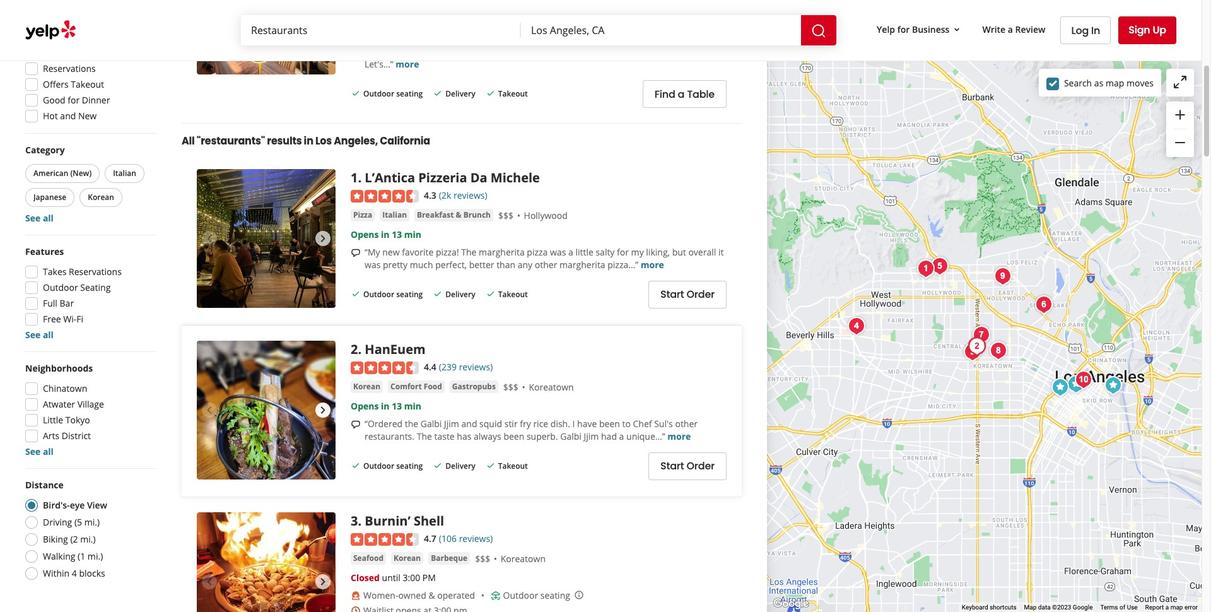 Task type: describe. For each thing, give the bounding box(es) containing it.
16 checkmark v2 image up angeles,
[[351, 88, 361, 99]]

(new)
[[70, 168, 92, 179]]

"my for "my new favorite pizza! the margherita pizza was a little salty for my liking, but overall it was pretty much perfect, better than any other margherita pizza…"
[[365, 246, 380, 258]]

1 vertical spatial reservations
[[69, 266, 122, 278]]

driving (5 mi.)
[[43, 516, 100, 528]]

4.7 star rating image
[[351, 533, 419, 546]]

16 checkmark v2 image for delivery
[[433, 289, 443, 299]]

ago.
[[570, 33, 587, 45]]

outdoor inside group
[[43, 281, 78, 293]]

2 vertical spatial korean button
[[391, 552, 424, 565]]

use
[[610, 45, 624, 57]]

takes
[[43, 266, 67, 278]]

brunch
[[464, 209, 491, 220]]

atwater village
[[43, 398, 104, 410]]

outdoor seating for 16 checkmark v2 icon above angeles,
[[364, 89, 423, 99]]

0 vertical spatial in
[[304, 134, 313, 148]]

& inside button
[[456, 209, 462, 220]]

0 vertical spatial korean
[[88, 192, 114, 203]]

perfect,
[[436, 259, 467, 271]]

all "restaurants" results in los angeles, california
[[182, 134, 430, 148]]

seafood
[[353, 553, 384, 563]]

better
[[469, 259, 494, 271]]

0 horizontal spatial &
[[429, 589, 435, 601]]

order for 1 . l'antica pizzeria da michele
[[687, 287, 715, 302]]

hot and new
[[43, 110, 97, 122]]

seating down much
[[396, 289, 423, 300]]

yelp for business
[[877, 23, 950, 35]]

all for takes reservations
[[43, 329, 54, 341]]

4.4 star rating image
[[351, 361, 419, 374]]

little
[[43, 414, 63, 426]]

. for 3
[[358, 512, 362, 530]]

1 vertical spatial as
[[1095, 77, 1104, 89]]

women-
[[364, 589, 398, 601]]

for inside "my new favorite pizza! the margherita pizza was a little salty for my liking, but overall it was pretty much perfect, better than any other margherita pizza…"
[[617, 246, 629, 258]]

find a table
[[655, 87, 715, 101]]

da
[[471, 169, 488, 186]]

search
[[1065, 77, 1093, 89]]

1 see all from the top
[[25, 212, 54, 224]]

pizza…"
[[608, 259, 639, 271]]

rice
[[533, 418, 549, 430]]

1 slideshow element from the top
[[197, 0, 336, 75]]

barbeque button
[[429, 552, 470, 565]]

16 clock v2 image
[[351, 606, 361, 612]]

to inside "my friends and i had a dinner here about a week ago. i was hesitant to write a review, as i usually don't do that unless it's a five stars rating. also i use google reviews. let's…"
[[648, 33, 657, 45]]

little
[[576, 246, 594, 258]]

1 vertical spatial italian button
[[380, 209, 410, 221]]

next image for 3 . burnin' shell
[[316, 574, 331, 589]]

arts
[[43, 430, 59, 442]]

report a map error
[[1146, 604, 1198, 611]]

outdoor seating for 16 outdoor seating v2 icon
[[503, 589, 570, 601]]

unique…"
[[627, 430, 666, 442]]

japanese button
[[25, 188, 75, 207]]

start order link for haneuem
[[649, 452, 727, 480]]

1 vertical spatial was
[[550, 246, 566, 258]]

to inside "ordered the galbi jjim and squid stir fry rice dish.  i have been to chef sul's other restaurants.  the taste has always been superb. galbi jjim had a unique…"
[[623, 418, 631, 430]]

16 speech v2 image for 1
[[351, 248, 361, 258]]

1 vertical spatial galbi
[[561, 430, 582, 442]]

closed
[[351, 572, 380, 584]]

zoom in image
[[1173, 107, 1188, 122]]

hollywood
[[524, 209, 568, 221]]

see all button for takes reservations
[[25, 329, 54, 341]]

"ordered the galbi jjim and squid stir fry rice dish.  i have been to chef sul's other restaurants.  the taste has always been superb. galbi jjim had a unique…"
[[365, 418, 698, 442]]

in for 1
[[381, 228, 390, 240]]

(5
[[74, 516, 82, 528]]

blocks
[[79, 567, 105, 579]]

tokyo
[[65, 414, 90, 426]]

breakfast
[[417, 209, 454, 220]]

next image for 2 . haneuem
[[316, 403, 331, 418]]

0 horizontal spatial been
[[504, 430, 525, 442]]

1 delivery from the top
[[446, 89, 476, 99]]

16 checkmark v2 image for outdoor seating
[[351, 289, 361, 299]]

opens for haneuem
[[351, 400, 379, 412]]

start order link for l'antica pizzeria da michele
[[649, 281, 727, 308]]

also
[[585, 45, 603, 57]]

0 horizontal spatial more
[[396, 58, 419, 70]]

more for haneuem
[[668, 430, 691, 442]]

american
[[33, 168, 68, 179]]

map data ©2023 google
[[1025, 604, 1093, 611]]

search image
[[812, 23, 827, 38]]

gastropubs
[[452, 381, 496, 392]]

opens for l'antica pizzeria da michele
[[351, 228, 379, 240]]

offers
[[43, 78, 69, 90]]

2 vertical spatial was
[[365, 259, 381, 271]]

biking
[[43, 533, 68, 545]]

l'antica pizzeria da michele image
[[197, 169, 336, 308]]

gastropubs button
[[450, 380, 498, 393]]

Near text field
[[531, 23, 791, 37]]

write a review
[[983, 23, 1046, 35]]

1 vertical spatial jjim
[[584, 430, 599, 442]]

log in
[[1072, 23, 1101, 38]]

outdoor for 16 outdoor seating v2 icon
[[503, 589, 538, 601]]

let's…"
[[365, 58, 394, 70]]

arts district
[[43, 430, 91, 442]]

see all button for chinatown
[[25, 446, 54, 458]]

map region
[[670, 0, 1212, 612]]

takeout for 16 checkmark v2 icon over 3 in the bottom left of the page
[[498, 461, 528, 471]]

google inside "my friends and i had a dinner here about a week ago. i was hesitant to write a review, as i usually don't do that unless it's a five stars rating. also i use google reviews. let's…"
[[627, 45, 656, 57]]

week
[[546, 33, 568, 45]]

comfort
[[391, 381, 422, 392]]

0 vertical spatial reservations
[[43, 62, 96, 74]]

takeout for outdoor seating 16 checkmark v2 image
[[498, 289, 528, 300]]

mi.) for biking (2 mi.)
[[80, 533, 96, 545]]

previous image for 3
[[202, 574, 217, 589]]

angeles,
[[334, 134, 378, 148]]

16 checkmark v2 image down do
[[433, 88, 443, 99]]

any
[[518, 259, 533, 271]]

start order for 1 . l'antica pizzeria da michele
[[661, 287, 715, 302]]

see for takes reservations
[[25, 329, 41, 341]]

0 vertical spatial hearts & flame image
[[197, 0, 336, 75]]

1 vertical spatial margherita
[[560, 259, 606, 271]]

good
[[43, 94, 65, 106]]

seating right 16 outdoor seating v2 icon
[[541, 589, 570, 601]]

haneuem
[[365, 341, 426, 358]]

pizzeria
[[419, 169, 467, 186]]

0 horizontal spatial italian
[[113, 168, 136, 179]]

the
[[405, 418, 418, 430]]

0 horizontal spatial jjim
[[444, 418, 459, 430]]

was inside "my friends and i had a dinner here about a week ago. i was hesitant to write a review, as i usually don't do that unless it's a five stars rating. also i use google reviews. let's…"
[[594, 33, 610, 45]]

16 checkmark v2 image up 3 in the bottom left of the page
[[351, 461, 361, 471]]

stars
[[534, 45, 554, 57]]

has
[[457, 430, 472, 442]]

barbeque link
[[429, 552, 470, 565]]

dish.
[[551, 418, 570, 430]]

map
[[1025, 604, 1037, 611]]

about
[[512, 33, 537, 45]]

1 horizontal spatial korean link
[[391, 552, 424, 565]]

i left use
[[605, 45, 608, 57]]

american (new)
[[33, 168, 92, 179]]

terms of use link
[[1101, 604, 1138, 611]]

seating down restaurants.
[[396, 461, 423, 471]]

"my for "my friends and i had a dinner here about a week ago. i was hesitant to write a review, as i usually don't do that unless it's a five stars rating. also i use google reviews. let's…"
[[365, 33, 380, 45]]

option group containing distance
[[21, 479, 157, 584]]

takes reservations
[[43, 266, 122, 278]]

Find text field
[[251, 23, 511, 37]]

min for haneuem
[[404, 400, 422, 412]]

terms of use
[[1101, 604, 1138, 611]]

delivery for haneuem
[[446, 461, 476, 471]]

2
[[351, 341, 358, 358]]

start for 1 . l'antica pizzeria da michele
[[661, 287, 684, 302]]

map for moves
[[1106, 77, 1125, 89]]

seating
[[80, 281, 111, 293]]

16 checkmark v2 image down taste
[[433, 461, 443, 471]]

yelp
[[877, 23, 896, 35]]

none field near
[[531, 23, 791, 37]]

0 vertical spatial italian button
[[105, 164, 144, 183]]

breakfast & brunch
[[417, 209, 491, 220]]

slideshow element for 1
[[197, 169, 336, 308]]

pizza
[[527, 246, 548, 258]]

sparrow italia image
[[1048, 375, 1073, 400]]

los
[[315, 134, 332, 148]]

0 vertical spatial galbi
[[421, 418, 442, 430]]

0 vertical spatial margherita
[[479, 246, 525, 258]]

0 vertical spatial been
[[600, 418, 620, 430]]

closed until 3:00 pm
[[351, 572, 436, 584]]

keyboard shortcuts button
[[962, 603, 1017, 612]]

the inside "my new favorite pizza! the margherita pizza was a little salty for my liking, but overall it was pretty much perfect, better than any other margherita pizza…"
[[461, 246, 477, 258]]

0 vertical spatial korean button
[[80, 188, 122, 207]]

american (new) button
[[25, 164, 100, 183]]

pm
[[423, 572, 436, 584]]

district
[[62, 430, 91, 442]]

koreatown for 2 . haneuem
[[529, 381, 574, 393]]

start for 2 . haneuem
[[661, 459, 684, 473]]

toca madera - los angeles image
[[844, 313, 869, 339]]

reviews) for 2 . haneuem
[[459, 361, 493, 373]]

more link for haneuem
[[668, 430, 691, 442]]

features
[[25, 245, 64, 257]]

(2k
[[439, 189, 451, 201]]

order for 2 . haneuem
[[687, 459, 715, 473]]

gastropubs link
[[450, 380, 498, 393]]

here
[[491, 33, 510, 45]]

offers takeout
[[43, 78, 104, 90]]

an
[[388, 13, 399, 25]]

koreatown for 3 . burnin' shell
[[501, 553, 546, 565]]

13 for haneuem
[[392, 400, 402, 412]]

for for dinner
[[68, 94, 80, 106]]

see for chinatown
[[25, 446, 41, 458]]



Task type: locate. For each thing, give the bounding box(es) containing it.
"restaurants"
[[197, 134, 265, 148]]

0 horizontal spatial haneuem image
[[197, 341, 336, 480]]

1 next image from the top
[[316, 403, 331, 418]]

more for l'antica
[[641, 259, 664, 271]]

start order down sul's
[[661, 459, 715, 473]]

1 vertical spatial reviews)
[[459, 361, 493, 373]]

full
[[43, 297, 57, 309]]

chef
[[633, 418, 652, 430]]

3 see all button from the top
[[25, 446, 54, 458]]

2 13 from the top
[[392, 400, 402, 412]]

2 vertical spatial more link
[[668, 430, 691, 442]]

previous image for 2
[[202, 403, 217, 418]]

italian button right (new)
[[105, 164, 144, 183]]

0 vertical spatial korean link
[[351, 380, 383, 393]]

map left moves
[[1106, 77, 1125, 89]]

2 vertical spatial delivery
[[446, 461, 476, 471]]

outdoor seating
[[43, 281, 111, 293]]

up
[[1153, 23, 1167, 37]]

2 see all from the top
[[25, 329, 54, 341]]

ristorante per l'ora image
[[1064, 371, 1089, 397]]

koreatown
[[529, 381, 574, 393], [501, 553, 546, 565]]

2 horizontal spatial was
[[594, 33, 610, 45]]

13 up new
[[392, 228, 402, 240]]

all for chinatown
[[43, 446, 54, 458]]

google right "©2023"
[[1073, 604, 1093, 611]]

0 horizontal spatial italian button
[[105, 164, 144, 183]]

italian down 4.3 star rating image at the top
[[383, 209, 407, 220]]

16 checkmark v2 image up "2"
[[351, 289, 361, 299]]

slideshow element for 2
[[197, 341, 336, 480]]

chinatown
[[43, 382, 87, 394]]

start order for 2 . haneuem
[[661, 459, 715, 473]]

dinner
[[462, 33, 489, 45]]

0 vertical spatial previous image
[[202, 403, 217, 418]]

the inside "ordered the galbi jjim and squid stir fry rice dish.  i have been to chef sul's other restaurants.  the taste has always been superb. galbi jjim had a unique…"
[[417, 430, 432, 442]]

opens in 13 min for l'antica pizzeria da michele
[[351, 228, 422, 240]]

as
[[365, 45, 374, 57], [1095, 77, 1104, 89]]

1 vertical spatial &
[[429, 589, 435, 601]]

italian right (new)
[[113, 168, 136, 179]]

table
[[687, 87, 715, 101]]

other inside "my new favorite pizza! the margherita pizza was a little salty for my liking, but overall it was pretty much perfect, better than any other margherita pizza…"
[[535, 259, 557, 271]]

1 opens from the top
[[351, 228, 379, 240]]

1 next image from the top
[[316, 0, 331, 13]]

$$$ for haneuem
[[504, 381, 519, 393]]

2 horizontal spatial korean button
[[391, 552, 424, 565]]

0 vertical spatial opens in 13 min
[[351, 228, 422, 240]]

info icon image
[[574, 590, 584, 600], [574, 590, 584, 600]]

$$$ down (106 reviews)
[[475, 553, 490, 565]]

i up let's…"
[[376, 45, 379, 57]]

overall
[[689, 246, 716, 258]]

beauty & essex image
[[927, 253, 953, 279]]

more down usually in the left top of the page
[[396, 58, 419, 70]]

mi.) for walking (1 mi.)
[[88, 550, 103, 562]]

hesitant
[[613, 33, 646, 45]]

1 vertical spatial other
[[676, 418, 698, 430]]

1 vertical spatial been
[[504, 430, 525, 442]]

previous image
[[202, 403, 217, 418], [202, 574, 217, 589]]

open
[[43, 31, 66, 43]]

3 all from the top
[[43, 446, 54, 458]]

3 see all from the top
[[25, 446, 54, 458]]

16 speech v2 image left new
[[351, 248, 361, 258]]

outdoor for outdoor seating 16 checkmark v2 image
[[364, 289, 394, 300]]

group containing neighborhoods
[[21, 362, 157, 458]]

2 previous image from the top
[[202, 574, 217, 589]]

"my
[[365, 33, 380, 45], [365, 246, 380, 258]]

reservation
[[430, 13, 479, 25]]

five
[[517, 45, 532, 57]]

1 vertical spatial 13
[[392, 400, 402, 412]]

1 vertical spatial $$$
[[504, 381, 519, 393]]

reviews) up gastropubs
[[459, 361, 493, 373]]

usually
[[381, 45, 410, 57]]

1 vertical spatial korean button
[[351, 380, 383, 393]]

"my inside "my friends and i had a dinner here about a week ago. i was hesitant to write a review, as i usually don't do that unless it's a five stars rating. also i use google reviews. let's…"
[[365, 33, 380, 45]]

13 down "comfort" at the bottom
[[392, 400, 402, 412]]

2 start from the top
[[661, 459, 684, 473]]

1 min from the top
[[404, 228, 422, 240]]

$$$ for burnin' shell
[[475, 553, 490, 565]]

moves
[[1127, 77, 1154, 89]]

0 vertical spatial more
[[396, 58, 419, 70]]

a
[[1008, 23, 1013, 35], [455, 33, 459, 45], [539, 33, 544, 45], [682, 33, 687, 45], [510, 45, 515, 57], [678, 87, 685, 101], [569, 246, 574, 258], [619, 430, 624, 442], [1166, 604, 1169, 611]]

2 "my from the top
[[365, 246, 380, 258]]

1 "my from the top
[[365, 33, 380, 45]]

other right sul's
[[676, 418, 698, 430]]

2 vertical spatial $$$
[[475, 553, 490, 565]]

0 vertical spatial map
[[1106, 77, 1125, 89]]

opens in 13 min up new
[[351, 228, 422, 240]]

0 vertical spatial see all
[[25, 212, 54, 224]]

1 vertical spatial in
[[381, 228, 390, 240]]

seafood link
[[351, 552, 386, 565]]

burnin' shell image
[[960, 339, 985, 364]]

new
[[383, 246, 400, 258]]

16 checkmark v2 image down unless
[[486, 88, 496, 99]]

3 delivery from the top
[[446, 461, 476, 471]]

$$$ for l'antica pizzeria da michele
[[499, 209, 514, 221]]

a inside "ordered the galbi jjim and squid stir fry rice dish.  i have been to chef sul's other restaurants.  the taste has always been superb. galbi jjim had a unique…"
[[619, 430, 624, 442]]

outdoor down let's…"
[[364, 89, 394, 99]]

1 horizontal spatial &
[[456, 209, 462, 220]]

2 16 checkmark v2 image from the left
[[433, 289, 443, 299]]

for up pizza…"
[[617, 246, 629, 258]]

mi.)
[[84, 516, 100, 528], [80, 533, 96, 545], [88, 550, 103, 562]]

all down arts
[[43, 446, 54, 458]]

been right have
[[600, 418, 620, 430]]

0 vertical spatial reviews)
[[454, 189, 488, 201]]

galbi down dish. on the left bottom
[[561, 430, 582, 442]]

2 next image from the top
[[316, 574, 331, 589]]

sign up link
[[1119, 16, 1177, 44]]

. left "burnin'"
[[358, 512, 362, 530]]

2 vertical spatial more
[[668, 430, 691, 442]]

1 none field from the left
[[251, 23, 511, 37]]

1 previous image from the top
[[202, 403, 217, 418]]

1 horizontal spatial galbi
[[561, 430, 582, 442]]

korean down 4.4 star rating image
[[353, 381, 381, 392]]

next image left "ordered
[[316, 403, 331, 418]]

category
[[25, 144, 65, 156]]

outdoor seating for 16 checkmark v2 icon over 3 in the bottom left of the page
[[364, 461, 423, 471]]

0 vertical spatial &
[[456, 209, 462, 220]]

bird's-
[[43, 499, 70, 511]]

16 speech v2 image for 2
[[351, 419, 361, 429]]

slideshow element
[[197, 0, 336, 75], [197, 169, 336, 308], [197, 341, 336, 480], [197, 512, 336, 612]]

been down stir
[[504, 430, 525, 442]]

google image
[[771, 596, 812, 612]]

2 none field from the left
[[531, 23, 791, 37]]

2 next image from the top
[[316, 231, 331, 246]]

1 vertical spatial mi.)
[[80, 533, 96, 545]]

1 vertical spatial more link
[[641, 259, 664, 271]]

korean link down 4.4 star rating image
[[351, 380, 383, 393]]

$$$
[[499, 209, 514, 221], [504, 381, 519, 393], [475, 553, 490, 565]]

wood image
[[1032, 292, 1057, 317]]

rich crab image
[[969, 322, 994, 347]]

1 vertical spatial min
[[404, 400, 422, 412]]

map left the error
[[1171, 604, 1184, 611]]

mi.) right (5
[[84, 516, 100, 528]]

the up better
[[461, 246, 477, 258]]

16 speech v2 image
[[351, 248, 361, 258], [351, 419, 361, 429]]

2 min from the top
[[404, 400, 422, 412]]

squid
[[480, 418, 502, 430]]

saffy's image
[[990, 263, 1016, 289]]

16 reservation v2 image
[[351, 14, 361, 24]]

0 vertical spatial start order
[[661, 287, 715, 302]]

0 vertical spatial next image
[[316, 0, 331, 13]]

free
[[43, 313, 61, 325]]

see all button
[[25, 212, 54, 224], [25, 329, 54, 341], [25, 446, 54, 458]]

2 vertical spatial .
[[358, 512, 362, 530]]

1 vertical spatial korean
[[353, 381, 381, 392]]

1 start order link from the top
[[649, 281, 727, 308]]

1 vertical spatial 16 speech v2 image
[[351, 419, 361, 429]]

haneuem link
[[365, 341, 426, 358]]

0 vertical spatial jjim
[[444, 418, 459, 430]]

. for 2
[[358, 341, 362, 358]]

opens in 13 min for haneuem
[[351, 400, 422, 412]]

min for l'antica
[[404, 228, 422, 240]]

0 horizontal spatial was
[[365, 259, 381, 271]]

google down hesitant
[[627, 45, 656, 57]]

1 horizontal spatial italian
[[383, 209, 407, 220]]

slideshow element for 3
[[197, 512, 336, 612]]

i right "ago."
[[590, 33, 592, 45]]

1 horizontal spatial korean
[[353, 381, 381, 392]]

open now
[[43, 31, 87, 43]]

see all down free
[[25, 329, 54, 341]]

outdoor up "full bar"
[[43, 281, 78, 293]]

always
[[474, 430, 502, 442]]

1 horizontal spatial google
[[1073, 604, 1093, 611]]

see all down japanese button
[[25, 212, 54, 224]]

"my inside "my new favorite pizza! the margherita pizza was a little salty for my liking, but overall it was pretty much perfect, better than any other margherita pizza…"
[[365, 246, 380, 258]]

1 horizontal spatial and
[[414, 33, 429, 45]]

results
[[267, 134, 302, 148]]

takeout for 16 checkmark v2 icon above angeles,
[[498, 89, 528, 99]]

1 start from the top
[[661, 287, 684, 302]]

outdoor for 16 checkmark v2 icon over 3 in the bottom left of the page
[[364, 461, 394, 471]]

in up new
[[381, 228, 390, 240]]

3 . from the top
[[358, 512, 362, 530]]

delivery down has on the left
[[446, 461, 476, 471]]

sign
[[1129, 23, 1151, 37]]

(239 reviews)
[[439, 361, 493, 373]]

3 see from the top
[[25, 446, 41, 458]]

0 vertical spatial more link
[[396, 58, 419, 70]]

seating
[[396, 89, 423, 99], [396, 289, 423, 300], [396, 461, 423, 471], [541, 589, 570, 601]]

1 vertical spatial see
[[25, 329, 41, 341]]

bar
[[60, 297, 74, 309]]

see all for takes reservations
[[25, 329, 54, 341]]

16 outdoor seating v2 image
[[491, 590, 501, 601]]

2 see all button from the top
[[25, 329, 54, 341]]

1 vertical spatial google
[[1073, 604, 1093, 611]]

reviews) inside 'link'
[[454, 189, 488, 201]]

haneuem image
[[965, 334, 990, 359], [197, 341, 336, 480]]

1 16 checkmark v2 image from the left
[[351, 289, 361, 299]]

was left pretty
[[365, 259, 381, 271]]

1 vertical spatial had
[[601, 430, 617, 442]]

was up also
[[594, 33, 610, 45]]

(239
[[439, 361, 457, 373]]

& down the pm at the left bottom
[[429, 589, 435, 601]]

report a map error link
[[1146, 604, 1198, 611]]

1 vertical spatial next image
[[316, 231, 331, 246]]

2 . from the top
[[358, 341, 362, 358]]

of
[[1120, 604, 1126, 611]]

16 women owned v2 image
[[351, 590, 361, 601]]

mi.) right "(2"
[[80, 533, 96, 545]]

min up favorite at the left of the page
[[404, 228, 422, 240]]

reviews)
[[454, 189, 488, 201], [459, 361, 493, 373], [459, 533, 493, 545]]

0 vertical spatial order
[[687, 287, 715, 302]]

13 for l'antica
[[392, 228, 402, 240]]

outdoor for 16 checkmark v2 icon above angeles,
[[364, 89, 394, 99]]

comfort food button
[[388, 380, 445, 393]]

1 . from the top
[[358, 169, 362, 186]]

. for 1
[[358, 169, 362, 186]]

italian
[[113, 168, 136, 179], [383, 209, 407, 220]]

1 start order from the top
[[661, 287, 715, 302]]

2 order from the top
[[687, 459, 715, 473]]

1 horizontal spatial more link
[[641, 259, 664, 271]]

outdoor right 16 outdoor seating v2 icon
[[503, 589, 538, 601]]

16 chevron down v2 image
[[953, 24, 963, 35]]

keyboard shortcuts
[[962, 604, 1017, 611]]

1 vertical spatial for
[[68, 94, 80, 106]]

4.4 link
[[424, 360, 437, 374]]

jjim down have
[[584, 430, 599, 442]]

(106
[[439, 533, 457, 545]]

new
[[78, 110, 97, 122]]

my
[[631, 246, 644, 258]]

1 all from the top
[[43, 212, 54, 224]]

and inside "my friends and i had a dinner here about a week ago. i was hesitant to write a review, as i usually don't do that unless it's a five stars rating. also i use google reviews. let's…"
[[414, 33, 429, 45]]

but
[[672, 246, 686, 258]]

group containing suggested
[[21, 11, 157, 126]]

2 vertical spatial all
[[43, 446, 54, 458]]

within
[[43, 567, 70, 579]]

opens up "ordered
[[351, 400, 379, 412]]

korean button
[[80, 188, 122, 207], [351, 380, 383, 393], [391, 552, 424, 565]]

1 horizontal spatial for
[[617, 246, 629, 258]]

outdoor seating right 16 outdoor seating v2 icon
[[503, 589, 570, 601]]

2 vertical spatial in
[[381, 400, 390, 412]]

reviews.
[[658, 45, 692, 57]]

1 vertical spatial "my
[[365, 246, 380, 258]]

log
[[1072, 23, 1089, 38]]

3 slideshow element from the top
[[197, 341, 336, 480]]

1 horizontal spatial margherita
[[560, 259, 606, 271]]

see all for chinatown
[[25, 446, 54, 458]]

delivery for l'antica
[[446, 289, 476, 300]]

view
[[87, 499, 107, 511]]

fi
[[77, 313, 83, 325]]

other inside "ordered the galbi jjim and squid stir fry rice dish.  i have been to chef sul's other restaurants.  the taste has always been superb. galbi jjim had a unique…"
[[676, 418, 698, 430]]

more link down sul's
[[668, 430, 691, 442]]

1 vertical spatial next image
[[316, 574, 331, 589]]

and right hot
[[60, 110, 76, 122]]

16 checkmark v2 image for takeout
[[486, 289, 496, 299]]

report
[[1146, 604, 1165, 611]]

. up 4.4 star rating image
[[358, 341, 362, 358]]

1 vertical spatial more
[[641, 259, 664, 271]]

more link
[[396, 58, 419, 70], [641, 259, 664, 271], [668, 430, 691, 442]]

takeout down than on the top left of page
[[498, 289, 528, 300]]

"my left new
[[365, 246, 380, 258]]

16 checkmark v2 image
[[351, 88, 361, 99], [433, 88, 443, 99], [486, 88, 496, 99], [351, 461, 361, 471], [433, 461, 443, 471], [486, 461, 496, 471]]

"my new favorite pizza! the margherita pizza was a little salty for my liking, but overall it was pretty much perfect, better than any other margherita pizza…"
[[365, 246, 724, 271]]

for inside group
[[68, 94, 80, 106]]

for for business
[[898, 23, 910, 35]]

start order link down but
[[649, 281, 727, 308]]

start down but
[[661, 287, 684, 302]]

4.3 star rating image
[[351, 190, 419, 202]]

perch image
[[1071, 367, 1097, 392]]

0 horizontal spatial margherita
[[479, 246, 525, 258]]

none field the find
[[251, 23, 511, 37]]

reviews) for 1 . l'antica pizzeria da michele
[[454, 189, 488, 201]]

16 checkmark v2 image
[[351, 289, 361, 299], [433, 289, 443, 299], [486, 289, 496, 299]]

(106 reviews) link
[[439, 531, 493, 545]]

3 . burnin' shell
[[351, 512, 444, 530]]

next image
[[316, 0, 331, 13], [316, 231, 331, 246]]

was right pizza
[[550, 246, 566, 258]]

to left chef
[[623, 418, 631, 430]]

shortcuts
[[990, 604, 1017, 611]]

1 horizontal spatial haneuem image
[[965, 334, 990, 359]]

0 vertical spatial opens
[[351, 228, 379, 240]]

outdoor seating down let's…"
[[364, 89, 423, 99]]

driving
[[43, 516, 72, 528]]

delivery down perfect,
[[446, 289, 476, 300]]

group
[[21, 11, 157, 126], [1167, 102, 1195, 157], [23, 144, 157, 225], [21, 245, 157, 341], [21, 362, 157, 458]]

hearts & flame image
[[197, 0, 336, 75], [1101, 373, 1126, 398]]

1 see from the top
[[25, 212, 41, 224]]

for inside button
[[898, 23, 910, 35]]

$$$ up stir
[[504, 381, 519, 393]]

2 all from the top
[[43, 329, 54, 341]]

2 slideshow element from the top
[[197, 169, 336, 308]]

l'antica pizzeria da michele image
[[913, 256, 939, 281]]

None search field
[[241, 15, 839, 45]]

more down liking,
[[641, 259, 664, 271]]

2 opens from the top
[[351, 400, 379, 412]]

0 vertical spatial other
[[535, 259, 557, 271]]

find a table link
[[643, 80, 727, 108]]

i up don't
[[432, 33, 434, 45]]

1 horizontal spatial been
[[600, 418, 620, 430]]

map for error
[[1171, 604, 1184, 611]]

4.3
[[424, 189, 437, 201]]

3 16 checkmark v2 image from the left
[[486, 289, 496, 299]]

and inside "ordered the galbi jjim and squid stir fry rice dish.  i have been to chef sul's other restaurants.  the taste has always been superb. galbi jjim had a unique…"
[[462, 418, 477, 430]]

had inside "ordered the galbi jjim and squid stir fry rice dish.  i have been to chef sul's other restaurants.  the taste has always been superb. galbi jjim had a unique…"
[[601, 430, 617, 442]]

seating down don't
[[396, 89, 423, 99]]

as inside "my friends and i had a dinner here about a week ago. i was hesitant to write a review, as i usually don't do that unless it's a five stars rating. also i use google reviews. let's…"
[[365, 45, 374, 57]]

13
[[392, 228, 402, 240], [392, 400, 402, 412]]

bacchus tables image
[[986, 338, 1011, 363]]

in
[[304, 134, 313, 148], [381, 228, 390, 240], [381, 400, 390, 412]]

to left write
[[648, 33, 657, 45]]

terms
[[1101, 604, 1119, 611]]

16 checkmark v2 image down perfect,
[[433, 289, 443, 299]]

galbi up taste
[[421, 418, 442, 430]]

other down pizza
[[535, 259, 557, 271]]

korean down (new)
[[88, 192, 114, 203]]

0 vertical spatial as
[[365, 45, 374, 57]]

0 vertical spatial and
[[414, 33, 429, 45]]

korean button down 4.4 star rating image
[[351, 380, 383, 393]]

start down unique…"
[[661, 459, 684, 473]]

1 horizontal spatial map
[[1171, 604, 1184, 611]]

1 16 speech v2 image from the top
[[351, 248, 361, 258]]

a inside "my new favorite pizza! the margherita pizza was a little salty for my liking, but overall it was pretty much perfect, better than any other margherita pizza…"
[[569, 246, 574, 258]]

sign up
[[1129, 23, 1167, 37]]

start order link down sul's
[[649, 452, 727, 480]]

2 opens in 13 min from the top
[[351, 400, 422, 412]]

1 vertical spatial map
[[1171, 604, 1184, 611]]

. left l'antica
[[358, 169, 362, 186]]

see all button down free
[[25, 329, 54, 341]]

1 horizontal spatial hearts & flame image
[[1101, 373, 1126, 398]]

1 order from the top
[[687, 287, 715, 302]]

option group
[[21, 479, 157, 584]]

next image left closed
[[316, 574, 331, 589]]

0 horizontal spatial as
[[365, 45, 374, 57]]

0 vertical spatial next image
[[316, 403, 331, 418]]

owned
[[398, 589, 426, 601]]

0 vertical spatial start order link
[[649, 281, 727, 308]]

©2023
[[1053, 604, 1072, 611]]

0 vertical spatial had
[[437, 33, 452, 45]]

2 horizontal spatial korean
[[394, 553, 421, 563]]

2 start order from the top
[[661, 459, 715, 473]]

"my friends and i had a dinner here about a week ago. i was hesitant to write a review, as i usually don't do that unless it's a five stars rating. also i use google reviews. let's…"
[[365, 33, 719, 70]]

in for 2
[[381, 400, 390, 412]]

eye
[[70, 499, 85, 511]]

superb.
[[527, 430, 558, 442]]

opens in 13 min up "ordered
[[351, 400, 422, 412]]

it's
[[496, 45, 508, 57]]

had left unique…"
[[601, 430, 617, 442]]

1 horizontal spatial italian button
[[380, 209, 410, 221]]

1 13 from the top
[[392, 228, 402, 240]]

zoom out image
[[1173, 135, 1188, 150]]

all down free
[[43, 329, 54, 341]]

margherita down little
[[560, 259, 606, 271]]

than
[[497, 259, 516, 271]]

more link for l'antica
[[641, 259, 664, 271]]

1 opens in 13 min from the top
[[351, 228, 422, 240]]

pizza!
[[436, 246, 459, 258]]

0 horizontal spatial the
[[417, 430, 432, 442]]

0 vertical spatial italian
[[113, 168, 136, 179]]

italian button
[[105, 164, 144, 183], [380, 209, 410, 221]]

write
[[983, 23, 1006, 35]]

mi.) for driving (5 mi.)
[[84, 516, 100, 528]]

more link down usually in the left top of the page
[[396, 58, 419, 70]]

as right search
[[1095, 77, 1104, 89]]

1 vertical spatial .
[[358, 341, 362, 358]]

all down japanese button
[[43, 212, 54, 224]]

previous image
[[202, 231, 217, 246]]

1 horizontal spatial had
[[601, 430, 617, 442]]

italian link
[[380, 209, 410, 221]]

2 horizontal spatial 16 checkmark v2 image
[[486, 289, 496, 299]]

more link down liking,
[[641, 259, 664, 271]]

expand map image
[[1173, 74, 1188, 90]]

had inside "my friends and i had a dinner here about a week ago. i was hesitant to write a review, as i usually don't do that unless it's a five stars rating. also i use google reviews. let's…"
[[437, 33, 452, 45]]

pretty
[[383, 259, 408, 271]]

1 vertical spatial italian
[[383, 209, 407, 220]]

takeout down it's
[[498, 89, 528, 99]]

reservations up seating
[[69, 266, 122, 278]]

much
[[410, 259, 433, 271]]

hearts & flame image inside map region
[[1101, 373, 1126, 398]]

opens down 'pizza' link
[[351, 228, 379, 240]]

1 vertical spatial see all
[[25, 329, 54, 341]]

all
[[182, 134, 195, 148]]

2 delivery from the top
[[446, 289, 476, 300]]

korean button down (new)
[[80, 188, 122, 207]]

and up has on the left
[[462, 418, 477, 430]]

outdoor seating down pretty
[[364, 289, 423, 300]]

group containing features
[[21, 245, 157, 341]]

i right dish. on the left bottom
[[573, 418, 575, 430]]

outdoor down pretty
[[364, 289, 394, 300]]

1 vertical spatial koreatown
[[501, 553, 546, 565]]

2 vertical spatial see all button
[[25, 446, 54, 458]]

None field
[[251, 23, 511, 37], [531, 23, 791, 37]]

(2k reviews)
[[439, 189, 488, 201]]

.
[[358, 169, 362, 186], [358, 341, 362, 358], [358, 512, 362, 530]]

korean button up 3:00
[[391, 552, 424, 565]]

takeout up dinner
[[71, 78, 104, 90]]

next image
[[316, 403, 331, 418], [316, 574, 331, 589]]

in
[[1092, 23, 1101, 38]]

1 horizontal spatial korean button
[[351, 380, 383, 393]]

4 slideshow element from the top
[[197, 512, 336, 612]]

0 horizontal spatial korean link
[[351, 380, 383, 393]]

review
[[1016, 23, 1046, 35]]

0 horizontal spatial to
[[623, 418, 631, 430]]

burnin' shell image
[[197, 512, 336, 612]]

reservations up offers takeout
[[43, 62, 96, 74]]

min up the
[[404, 400, 422, 412]]

burnin'
[[365, 512, 411, 530]]

reviews) for 3 . burnin' shell
[[459, 533, 493, 545]]

0 vertical spatial see all button
[[25, 212, 54, 224]]

2 see from the top
[[25, 329, 41, 341]]

1 vertical spatial and
[[60, 110, 76, 122]]

i inside "ordered the galbi jjim and squid stir fry rice dish.  i have been to chef sul's other restaurants.  the taste has always been superb. galbi jjim had a unique…"
[[573, 418, 575, 430]]

1 vertical spatial see all button
[[25, 329, 54, 341]]

sul's
[[655, 418, 673, 430]]

had
[[437, 33, 452, 45], [601, 430, 617, 442]]

0 vertical spatial was
[[594, 33, 610, 45]]

group containing category
[[23, 144, 157, 225]]

2 start order link from the top
[[649, 452, 727, 480]]

0 horizontal spatial korean
[[88, 192, 114, 203]]

as up let's…"
[[365, 45, 374, 57]]

2 16 speech v2 image from the top
[[351, 419, 361, 429]]

16 checkmark v2 image down always
[[486, 461, 496, 471]]

1 see all button from the top
[[25, 212, 54, 224]]

see
[[25, 212, 41, 224], [25, 329, 41, 341], [25, 446, 41, 458]]



Task type: vqa. For each thing, say whether or not it's contained in the screenshot.
More to the left
yes



